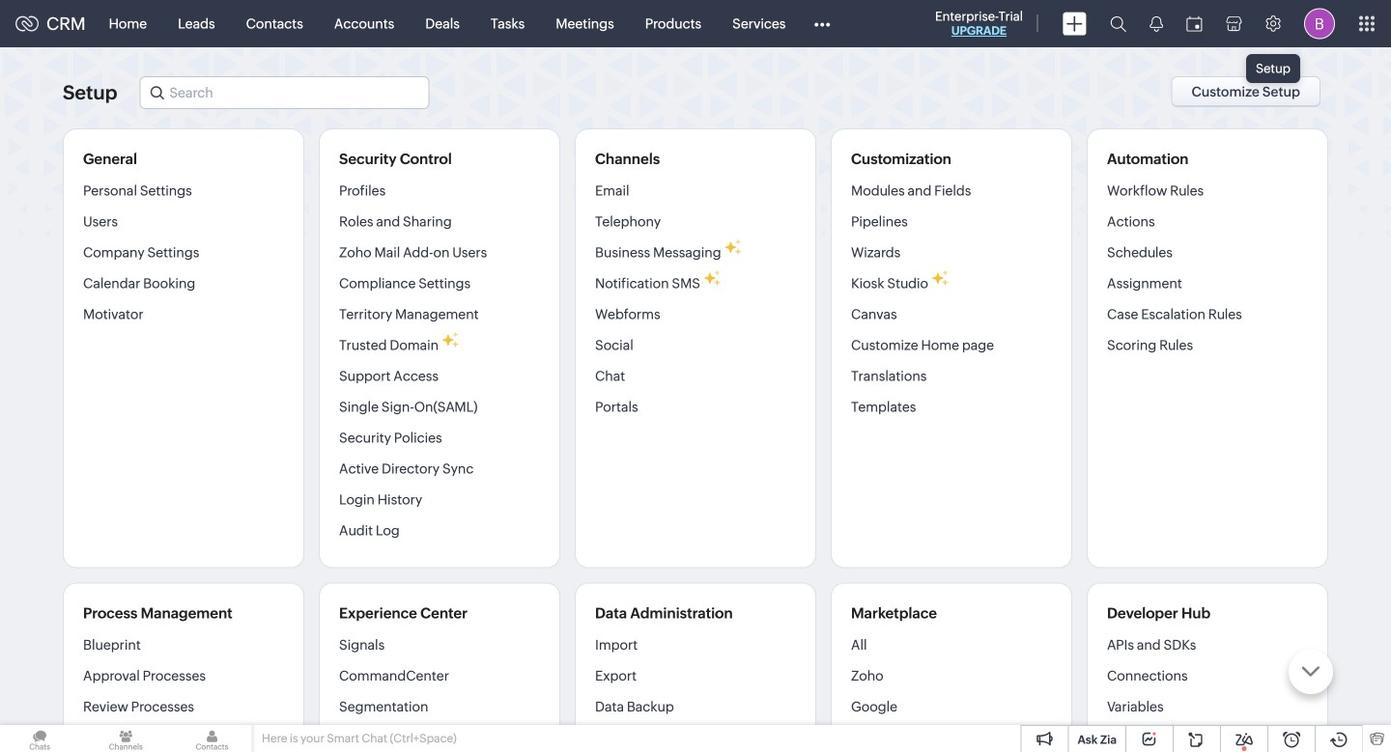 Task type: describe. For each thing, give the bounding box(es) containing it.
search element
[[1099, 0, 1139, 47]]

Other Modules field
[[802, 8, 843, 39]]

Search text field
[[140, 77, 428, 108]]

profile image
[[1305, 8, 1336, 39]]

signals image
[[1150, 15, 1164, 32]]

create menu image
[[1063, 12, 1087, 35]]

create menu element
[[1052, 0, 1099, 47]]

profile element
[[1293, 0, 1347, 47]]

channels image
[[86, 726, 166, 753]]

signals element
[[1139, 0, 1175, 47]]



Task type: locate. For each thing, give the bounding box(es) containing it.
search image
[[1110, 15, 1127, 32]]

None field
[[140, 76, 429, 109]]

logo image
[[15, 16, 39, 31]]

calendar image
[[1187, 16, 1203, 31]]

chats image
[[0, 726, 79, 753]]

contacts image
[[172, 726, 252, 753]]



Task type: vqa. For each thing, say whether or not it's contained in the screenshot.
field on the left top of page
yes



